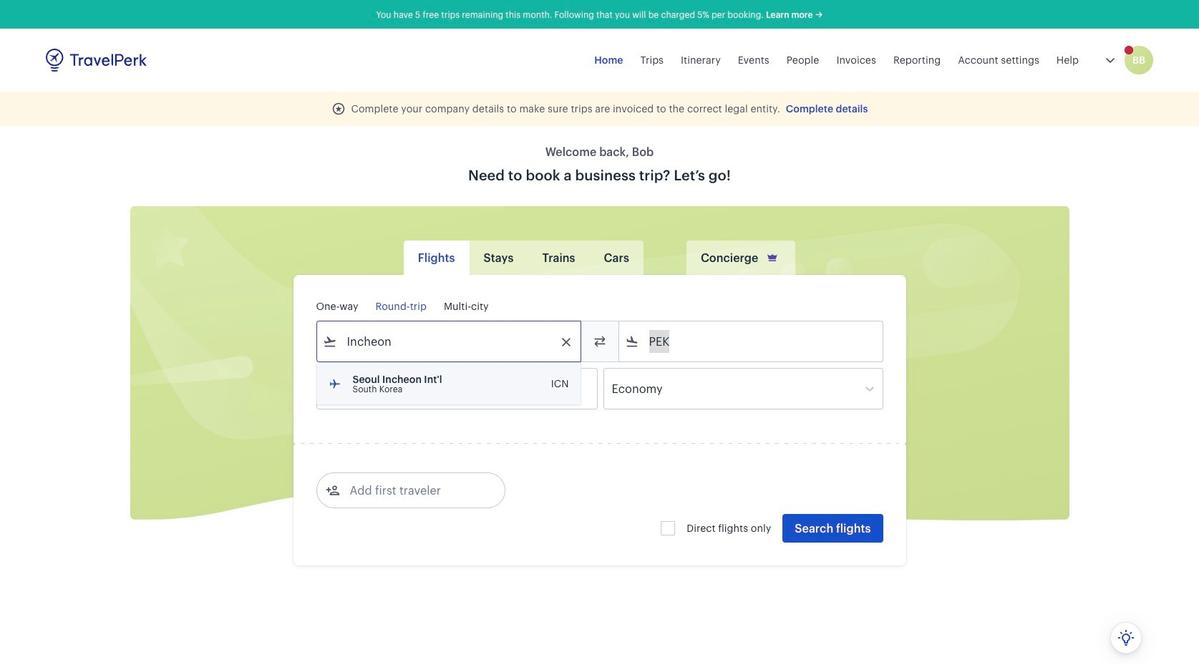 Task type: locate. For each thing, give the bounding box(es) containing it.
Add first traveler search field
[[340, 479, 489, 502]]

To search field
[[639, 330, 864, 353]]

From search field
[[337, 330, 562, 353]]

Depart text field
[[337, 369, 412, 409]]

Return text field
[[422, 369, 497, 409]]



